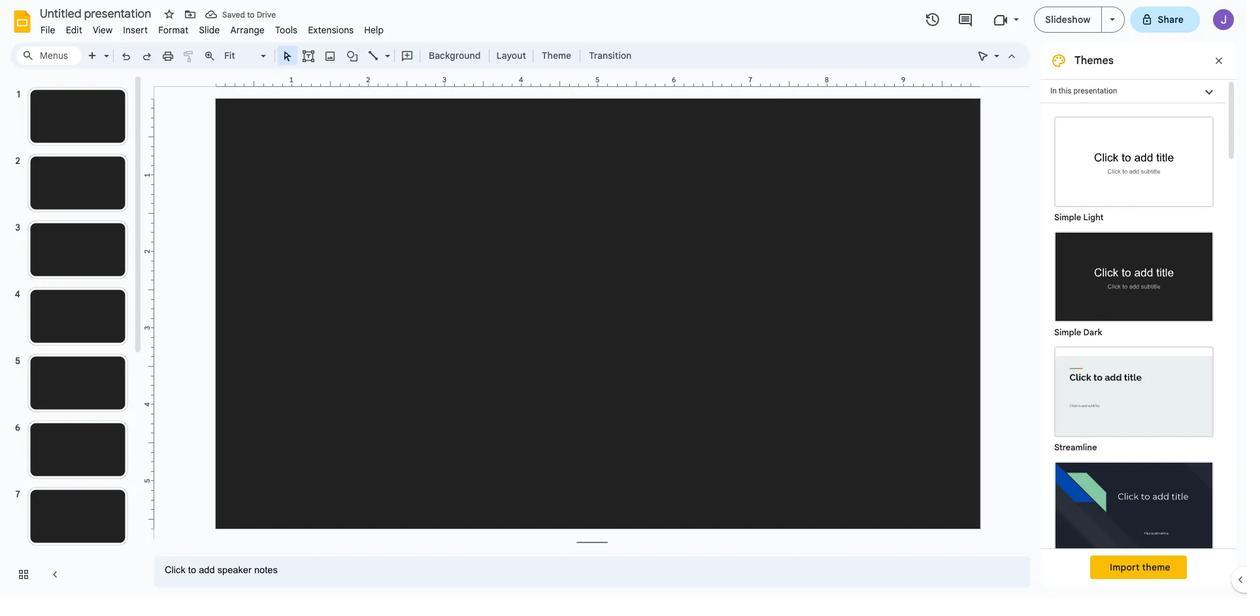 Task type: vqa. For each thing, say whether or not it's contained in the screenshot.
ARRANGE
yes



Task type: locate. For each thing, give the bounding box(es) containing it.
option group
[[1041, 103, 1226, 598]]

format menu item
[[153, 22, 194, 38]]

view menu item
[[88, 22, 118, 38]]

option group inside themes section
[[1041, 103, 1226, 598]]

in this presentation tab
[[1041, 79, 1226, 103]]

Simple Dark radio
[[1048, 225, 1220, 340]]

file
[[41, 24, 55, 36]]

simple for simple dark
[[1054, 327, 1081, 338]]

Streamline radio
[[1048, 340, 1220, 455]]

navigation
[[0, 74, 144, 598]]

0 vertical spatial simple
[[1054, 212, 1081, 223]]

menu bar containing file
[[35, 17, 389, 39]]

to
[[247, 9, 255, 19]]

background
[[429, 50, 481, 61]]

simple for simple light
[[1054, 212, 1081, 223]]

2 simple from the top
[[1054, 327, 1081, 338]]

focus image
[[1056, 463, 1212, 551]]

option group containing simple light
[[1041, 103, 1226, 598]]

in
[[1050, 86, 1057, 95]]

menu bar
[[35, 17, 389, 39]]

this
[[1059, 86, 1072, 95]]

presentation
[[1074, 86, 1117, 95]]

slideshow button
[[1034, 7, 1102, 33]]

extensions menu item
[[303, 22, 359, 38]]

saved
[[222, 9, 245, 19]]

menu bar inside menu bar banner
[[35, 17, 389, 39]]

menu bar banner
[[0, 0, 1247, 598]]

navigation inside themes application
[[0, 74, 144, 598]]

tools menu item
[[270, 22, 303, 38]]

import theme
[[1110, 561, 1171, 573]]

Menus field
[[16, 46, 82, 65]]

Rename text field
[[35, 5, 159, 21]]

share button
[[1130, 7, 1200, 33]]

simple left dark
[[1054, 327, 1081, 338]]

layout button
[[492, 46, 530, 65]]

Simple Light radio
[[1048, 110, 1220, 598]]

saved to drive button
[[202, 5, 279, 24]]

live pointer settings image
[[991, 47, 999, 52]]

1 vertical spatial simple
[[1054, 327, 1081, 338]]

1 simple from the top
[[1054, 212, 1081, 223]]

import theme button
[[1090, 556, 1187, 579]]

themes section
[[1041, 42, 1237, 598]]

shape image
[[345, 46, 360, 65]]

Star checkbox
[[160, 5, 178, 24]]

simple
[[1054, 212, 1081, 223], [1054, 327, 1081, 338]]

themes
[[1075, 54, 1114, 67]]

view
[[93, 24, 113, 36]]

insert
[[123, 24, 148, 36]]

slide menu item
[[194, 22, 225, 38]]

simple inside simple dark radio
[[1054, 327, 1081, 338]]

edit
[[66, 24, 82, 36]]

slideshow
[[1045, 14, 1091, 25]]

simple inside simple light option
[[1054, 212, 1081, 223]]

simple left the light at the top right
[[1054, 212, 1081, 223]]

slide
[[199, 24, 220, 36]]

light
[[1083, 212, 1104, 223]]

arrange menu item
[[225, 22, 270, 38]]



Task type: describe. For each thing, give the bounding box(es) containing it.
theme
[[1142, 561, 1171, 573]]

edit menu item
[[61, 22, 88, 38]]

transition button
[[583, 46, 637, 65]]

simple light
[[1054, 212, 1104, 223]]

select line image
[[382, 47, 390, 52]]

share
[[1158, 14, 1184, 25]]

Zoom text field
[[222, 46, 259, 65]]

format
[[158, 24, 189, 36]]

themes application
[[0, 0, 1247, 598]]

background button
[[423, 46, 487, 65]]

import
[[1110, 561, 1140, 573]]

help menu item
[[359, 22, 389, 38]]

new slide with layout image
[[101, 47, 109, 52]]

presentation options image
[[1109, 18, 1115, 21]]

theme
[[542, 50, 571, 61]]

mode and view toolbar
[[973, 42, 1022, 69]]

help
[[364, 24, 384, 36]]

dark
[[1083, 327, 1102, 338]]

main toolbar
[[81, 46, 638, 65]]

insert menu item
[[118, 22, 153, 38]]

extensions
[[308, 24, 354, 36]]

transition
[[589, 50, 632, 61]]

in this presentation
[[1050, 86, 1117, 95]]

insert image image
[[323, 46, 338, 65]]

file menu item
[[35, 22, 61, 38]]

drive
[[257, 9, 276, 19]]

tools
[[275, 24, 297, 36]]

layout
[[496, 50, 526, 61]]

saved to drive
[[222, 9, 276, 19]]

theme button
[[536, 46, 577, 65]]

streamline
[[1054, 442, 1097, 453]]

simple dark
[[1054, 327, 1102, 338]]

arrange
[[230, 24, 265, 36]]

Focus radio
[[1048, 455, 1220, 570]]

Zoom field
[[220, 46, 272, 65]]



